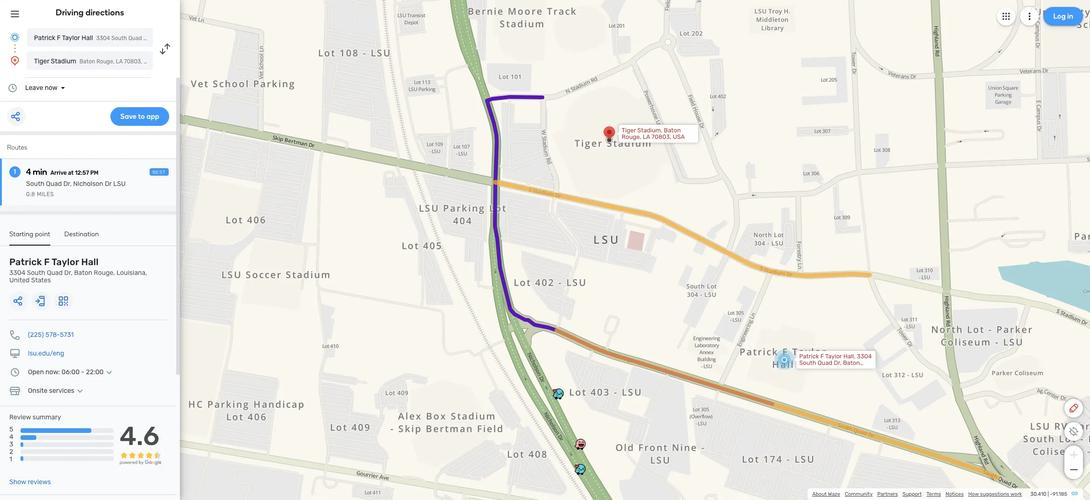 Task type: describe. For each thing, give the bounding box(es) containing it.
onsite services button
[[28, 387, 85, 395]]

point
[[35, 230, 50, 238]]

70803, for stadium,
[[652, 133, 671, 140]]

south inside south quad dr, nicholson dr lsu 0.8 miles
[[26, 180, 44, 188]]

dr
[[105, 180, 112, 188]]

1 inside the 5 4 3 2 1
[[9, 456, 12, 464]]

chevron down image for open now: 06:00 - 22:00
[[104, 369, 115, 376]]

terms link
[[927, 491, 941, 497]]

tiger stadium baton rouge, la 70803, usa
[[34, 57, 155, 65]]

about waze community partners support terms notices how suggestions work
[[812, 491, 1022, 497]]

united
[[9, 276, 30, 284]]

taylor for patrick f taylor hall 3304 south quad dr, baton rouge, louisiana, united states
[[52, 256, 79, 268]]

now:
[[45, 368, 60, 376]]

partners link
[[877, 491, 898, 497]]

0 horizontal spatial -
[[81, 368, 84, 376]]

taylor for patrick f taylor hall
[[62, 34, 80, 42]]

about
[[812, 491, 827, 497]]

now
[[45, 84, 58, 92]]

onsite
[[28, 387, 47, 395]]

zoom out image
[[1068, 464, 1080, 475]]

review
[[9, 413, 31, 421]]

1 vertical spatial clock image
[[9, 367, 21, 378]]

call image
[[9, 330, 21, 341]]

location image
[[9, 55, 21, 66]]

min
[[33, 167, 47, 177]]

how
[[969, 491, 979, 497]]

578-
[[45, 331, 60, 339]]

link image
[[1071, 490, 1079, 497]]

stadium
[[51, 57, 76, 65]]

destination
[[64, 230, 99, 238]]

f for patrick f taylor hall 3304 south quad dr, baton rouge, louisiana, united states
[[44, 256, 50, 268]]

patrick for patrick f taylor hall 3304 south quad dr, baton rouge, louisiana, united states
[[9, 256, 42, 268]]

rouge, for stadium
[[96, 58, 115, 65]]

partners
[[877, 491, 898, 497]]

support link
[[903, 491, 922, 497]]

zoom in image
[[1068, 449, 1080, 461]]

5
[[9, 426, 13, 434]]

4 min arrive at 12:57 pm
[[26, 167, 98, 177]]

la for stadium
[[116, 58, 123, 65]]

terms
[[927, 491, 941, 497]]

lsu.edu/eng link
[[28, 350, 64, 358]]

(225)
[[28, 331, 44, 339]]

starting point
[[9, 230, 50, 238]]

miles
[[37, 191, 54, 198]]

summary
[[33, 413, 61, 421]]

suggestions
[[980, 491, 1010, 497]]

leave
[[25, 84, 43, 92]]

computer image
[[9, 348, 21, 359]]

show
[[9, 478, 26, 486]]

directions
[[86, 7, 124, 18]]

waze
[[828, 491, 840, 497]]

community link
[[845, 491, 873, 497]]

lsu.edu/eng
[[28, 350, 64, 358]]

patrick f taylor hall
[[34, 34, 93, 42]]

5731
[[60, 331, 74, 339]]

driving directions
[[56, 7, 124, 18]]

baton inside patrick f taylor hall 3304 south quad dr, baton rouge, louisiana, united states
[[74, 269, 92, 277]]

at
[[68, 170, 74, 176]]

lsu
[[113, 180, 126, 188]]

30.410 | -91.185
[[1031, 491, 1067, 497]]

0.8
[[26, 191, 35, 198]]

1 vertical spatial -
[[1050, 491, 1053, 497]]

services
[[49, 387, 74, 395]]



Task type: locate. For each thing, give the bounding box(es) containing it.
taylor inside button
[[62, 34, 80, 42]]

f for patrick f taylor hall
[[57, 34, 61, 42]]

1 vertical spatial la
[[643, 133, 650, 140]]

1 hall from the top
[[82, 34, 93, 42]]

70803,
[[124, 58, 142, 65], [652, 133, 671, 140]]

0 horizontal spatial tiger
[[34, 57, 49, 65]]

baton inside tiger stadium baton rouge, la 70803, usa
[[80, 58, 95, 65]]

chevron down image right '06:00'
[[104, 369, 115, 376]]

- right |
[[1050, 491, 1053, 497]]

quad inside south quad dr, nicholson dr lsu 0.8 miles
[[46, 180, 62, 188]]

hall for patrick f taylor hall
[[82, 34, 93, 42]]

91.185
[[1053, 491, 1067, 497]]

rouge, inside patrick f taylor hall 3304 south quad dr, baton rouge, louisiana, united states
[[94, 269, 115, 277]]

patrick for patrick f taylor hall
[[34, 34, 55, 42]]

destination button
[[64, 230, 99, 245]]

hall up tiger stadium baton rouge, la 70803, usa
[[82, 34, 93, 42]]

0 vertical spatial 4
[[26, 167, 31, 177]]

tiger for stadium
[[34, 57, 49, 65]]

0 horizontal spatial 4
[[9, 433, 13, 441]]

baton
[[80, 58, 95, 65], [664, 127, 681, 134], [74, 269, 92, 277]]

leave now
[[25, 84, 58, 92]]

5 4 3 2 1
[[9, 426, 13, 464]]

0 vertical spatial quad
[[46, 180, 62, 188]]

nicholson
[[73, 180, 103, 188]]

baton down "destination" button
[[74, 269, 92, 277]]

open now: 06:00 - 22:00 button
[[28, 368, 115, 376]]

1 vertical spatial south
[[27, 269, 45, 277]]

tiger stadium, baton rouge, la 70803, usa
[[622, 127, 685, 140]]

1 vertical spatial f
[[44, 256, 50, 268]]

f
[[57, 34, 61, 42], [44, 256, 50, 268]]

best
[[152, 170, 166, 175]]

1 vertical spatial rouge,
[[622, 133, 641, 140]]

4 left min
[[26, 167, 31, 177]]

store image
[[9, 385, 21, 397]]

south
[[26, 180, 44, 188], [27, 269, 45, 277]]

1 horizontal spatial chevron down image
[[104, 369, 115, 376]]

4 up 2
[[9, 433, 13, 441]]

usa
[[144, 58, 155, 65], [673, 133, 685, 140]]

rouge, for stadium,
[[622, 133, 641, 140]]

1 vertical spatial 70803,
[[652, 133, 671, 140]]

notices link
[[946, 491, 964, 497]]

patrick f taylor hall button
[[27, 28, 153, 47]]

notices
[[946, 491, 964, 497]]

arrive
[[50, 170, 67, 176]]

south quad dr, nicholson dr lsu 0.8 miles
[[26, 180, 126, 198]]

current location image
[[9, 32, 21, 43]]

0 vertical spatial rouge,
[[96, 58, 115, 65]]

0 vertical spatial chevron down image
[[104, 369, 115, 376]]

baton right stadium,
[[664, 127, 681, 134]]

usa inside tiger stadium baton rouge, la 70803, usa
[[144, 58, 155, 65]]

1 horizontal spatial -
[[1050, 491, 1053, 497]]

1 vertical spatial dr,
[[64, 269, 72, 277]]

patrick inside button
[[34, 34, 55, 42]]

1 horizontal spatial tiger
[[622, 127, 636, 134]]

|
[[1048, 491, 1049, 497]]

support
[[903, 491, 922, 497]]

0 horizontal spatial usa
[[144, 58, 155, 65]]

f inside patrick f taylor hall button
[[57, 34, 61, 42]]

1 horizontal spatial la
[[643, 133, 650, 140]]

12:57
[[75, 170, 89, 176]]

la inside tiger stadium baton rouge, la 70803, usa
[[116, 58, 123, 65]]

3
[[9, 441, 13, 449]]

clock image down computer icon
[[9, 367, 21, 378]]

south up 0.8 on the top left
[[26, 180, 44, 188]]

06:00
[[62, 368, 80, 376]]

0 vertical spatial south
[[26, 180, 44, 188]]

- left 22:00
[[81, 368, 84, 376]]

0 vertical spatial usa
[[144, 58, 155, 65]]

patrick
[[34, 34, 55, 42], [9, 256, 42, 268]]

0 vertical spatial tiger
[[34, 57, 49, 65]]

open now: 06:00 - 22:00
[[28, 368, 104, 376]]

pencil image
[[1068, 403, 1080, 414]]

taylor up stadium
[[62, 34, 80, 42]]

usa for stadium
[[144, 58, 155, 65]]

tiger for stadium,
[[622, 127, 636, 134]]

clock image
[[7, 83, 18, 94], [9, 367, 21, 378]]

f up states
[[44, 256, 50, 268]]

dr, right states
[[64, 269, 72, 277]]

2 hall from the top
[[81, 256, 99, 268]]

hall for patrick f taylor hall 3304 south quad dr, baton rouge, louisiana, united states
[[81, 256, 99, 268]]

tiger
[[34, 57, 49, 65], [622, 127, 636, 134]]

dr, down at
[[63, 180, 72, 188]]

tiger left stadium
[[34, 57, 49, 65]]

about waze link
[[812, 491, 840, 497]]

quad right united
[[47, 269, 63, 277]]

taylor
[[62, 34, 80, 42], [52, 256, 79, 268]]

how suggestions work link
[[969, 491, 1022, 497]]

1 vertical spatial quad
[[47, 269, 63, 277]]

dr,
[[63, 180, 72, 188], [64, 269, 72, 277]]

taylor down "destination" button
[[52, 256, 79, 268]]

tiger inside tiger stadium, baton rouge, la 70803, usa
[[622, 127, 636, 134]]

chevron down image inside the onsite services button
[[74, 387, 85, 395]]

stadium,
[[637, 127, 663, 134]]

2 vertical spatial rouge,
[[94, 269, 115, 277]]

0 vertical spatial patrick
[[34, 34, 55, 42]]

hall
[[82, 34, 93, 42], [81, 256, 99, 268]]

2 vertical spatial baton
[[74, 269, 92, 277]]

0 vertical spatial baton
[[80, 58, 95, 65]]

4.6
[[120, 421, 159, 452]]

south right 3304
[[27, 269, 45, 277]]

0 vertical spatial taylor
[[62, 34, 80, 42]]

hall inside patrick f taylor hall 3304 south quad dr, baton rouge, louisiana, united states
[[81, 256, 99, 268]]

0 horizontal spatial 1
[[9, 456, 12, 464]]

chevron down image
[[104, 369, 115, 376], [74, 387, 85, 395]]

starting point button
[[9, 230, 50, 246]]

open
[[28, 368, 44, 376]]

hall inside button
[[82, 34, 93, 42]]

2
[[9, 448, 13, 456]]

70803, for stadium
[[124, 58, 142, 65]]

1 vertical spatial 1
[[9, 456, 12, 464]]

0 vertical spatial f
[[57, 34, 61, 42]]

0 horizontal spatial la
[[116, 58, 123, 65]]

1 horizontal spatial 4
[[26, 167, 31, 177]]

south inside patrick f taylor hall 3304 south quad dr, baton rouge, louisiana, united states
[[27, 269, 45, 277]]

work
[[1011, 491, 1022, 497]]

routes
[[7, 144, 27, 151]]

starting
[[9, 230, 33, 238]]

22:00
[[86, 368, 104, 376]]

0 horizontal spatial chevron down image
[[74, 387, 85, 395]]

reviews
[[28, 478, 51, 486]]

rouge, inside tiger stadium baton rouge, la 70803, usa
[[96, 58, 115, 65]]

driving
[[56, 7, 84, 18]]

0 vertical spatial -
[[81, 368, 84, 376]]

patrick right current location image
[[34, 34, 55, 42]]

la for stadium,
[[643, 133, 650, 140]]

show reviews
[[9, 478, 51, 486]]

community
[[845, 491, 873, 497]]

0 vertical spatial hall
[[82, 34, 93, 42]]

-
[[81, 368, 84, 376], [1050, 491, 1053, 497]]

review summary
[[9, 413, 61, 421]]

1 down routes
[[14, 168, 16, 176]]

taylor inside patrick f taylor hall 3304 south quad dr, baton rouge, louisiana, united states
[[52, 256, 79, 268]]

dr, inside south quad dr, nicholson dr lsu 0.8 miles
[[63, 180, 72, 188]]

quad
[[46, 180, 62, 188], [47, 269, 63, 277]]

0 horizontal spatial 70803,
[[124, 58, 142, 65]]

patrick up 3304
[[9, 256, 42, 268]]

f inside patrick f taylor hall 3304 south quad dr, baton rouge, louisiana, united states
[[44, 256, 50, 268]]

quad down arrive
[[46, 180, 62, 188]]

1 vertical spatial chevron down image
[[74, 387, 85, 395]]

1 down 3
[[9, 456, 12, 464]]

tiger left stadium,
[[622, 127, 636, 134]]

la inside tiger stadium, baton rouge, la 70803, usa
[[643, 133, 650, 140]]

1 horizontal spatial f
[[57, 34, 61, 42]]

1 vertical spatial baton
[[664, 127, 681, 134]]

30.410
[[1031, 491, 1047, 497]]

3304
[[9, 269, 25, 277]]

1 horizontal spatial usa
[[673, 133, 685, 140]]

states
[[31, 276, 51, 284]]

clock image left leave
[[7, 83, 18, 94]]

quad inside patrick f taylor hall 3304 south quad dr, baton rouge, louisiana, united states
[[47, 269, 63, 277]]

4
[[26, 167, 31, 177], [9, 433, 13, 441]]

1 vertical spatial hall
[[81, 256, 99, 268]]

patrick inside patrick f taylor hall 3304 south quad dr, baton rouge, louisiana, united states
[[9, 256, 42, 268]]

0 vertical spatial 1
[[14, 168, 16, 176]]

0 vertical spatial dr,
[[63, 180, 72, 188]]

(225) 578-5731
[[28, 331, 74, 339]]

f up stadium
[[57, 34, 61, 42]]

1 horizontal spatial 1
[[14, 168, 16, 176]]

70803, inside tiger stadium, baton rouge, la 70803, usa
[[652, 133, 671, 140]]

pm
[[90, 170, 98, 176]]

usa for stadium,
[[673, 133, 685, 140]]

rouge, inside tiger stadium, baton rouge, la 70803, usa
[[622, 133, 641, 140]]

onsite services
[[28, 387, 74, 395]]

la
[[116, 58, 123, 65], [643, 133, 650, 140]]

chevron down image for onsite services
[[74, 387, 85, 395]]

1
[[14, 168, 16, 176], [9, 456, 12, 464]]

0 vertical spatial clock image
[[7, 83, 18, 94]]

baton for stadium,
[[664, 127, 681, 134]]

1 horizontal spatial 70803,
[[652, 133, 671, 140]]

chevron down image inside open now: 06:00 - 22:00 button
[[104, 369, 115, 376]]

baton inside tiger stadium, baton rouge, la 70803, usa
[[664, 127, 681, 134]]

1 vertical spatial usa
[[673, 133, 685, 140]]

baton for stadium
[[80, 58, 95, 65]]

0 vertical spatial la
[[116, 58, 123, 65]]

1 vertical spatial tiger
[[622, 127, 636, 134]]

patrick f taylor hall 3304 south quad dr, baton rouge, louisiana, united states
[[9, 256, 147, 284]]

louisiana,
[[117, 269, 147, 277]]

70803, inside tiger stadium baton rouge, la 70803, usa
[[124, 58, 142, 65]]

0 vertical spatial 70803,
[[124, 58, 142, 65]]

dr, inside patrick f taylor hall 3304 south quad dr, baton rouge, louisiana, united states
[[64, 269, 72, 277]]

1 vertical spatial 4
[[9, 433, 13, 441]]

(225) 578-5731 link
[[28, 331, 74, 339]]

1 vertical spatial patrick
[[9, 256, 42, 268]]

1 vertical spatial taylor
[[52, 256, 79, 268]]

hall down "destination" button
[[81, 256, 99, 268]]

baton right stadium
[[80, 58, 95, 65]]

0 horizontal spatial f
[[44, 256, 50, 268]]

rouge,
[[96, 58, 115, 65], [622, 133, 641, 140], [94, 269, 115, 277]]

usa inside tiger stadium, baton rouge, la 70803, usa
[[673, 133, 685, 140]]

chevron down image down open now: 06:00 - 22:00 button
[[74, 387, 85, 395]]



Task type: vqa. For each thing, say whether or not it's contained in the screenshot.
the Show reviews
yes



